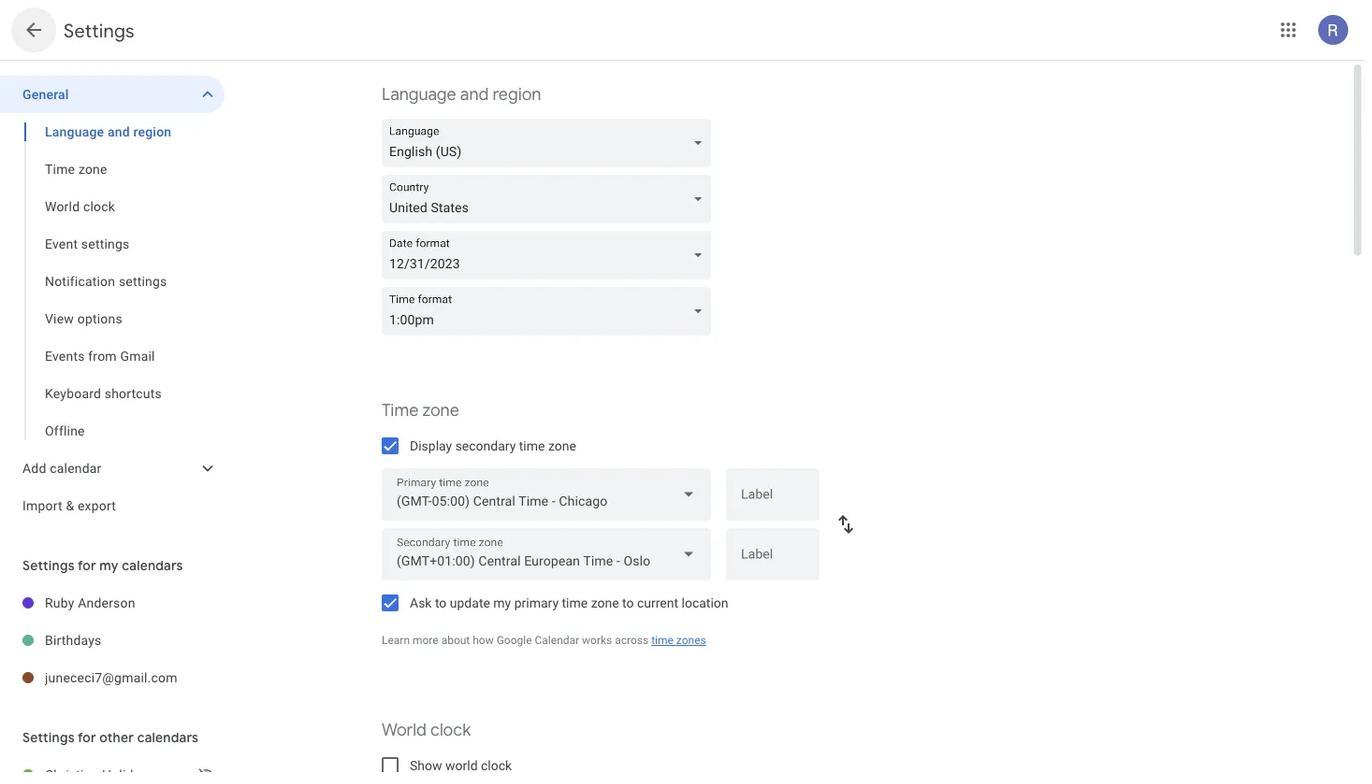 Task type: describe. For each thing, give the bounding box(es) containing it.
shortcuts
[[105, 386, 162, 401]]

events from gmail
[[45, 349, 155, 364]]

import
[[22, 498, 62, 514]]

settings for my calendars tree
[[0, 585, 225, 697]]

for for other
[[78, 730, 96, 747]]

calendar
[[535, 634, 579, 647]]

google
[[497, 634, 532, 647]]

zone up works
[[591, 596, 619, 611]]

about
[[441, 634, 470, 647]]

1 to from the left
[[435, 596, 447, 611]]

0 vertical spatial my
[[99, 558, 119, 575]]

birthdays tree item
[[0, 622, 225, 660]]

settings for settings menu
[[1080, 57, 1124, 70]]

calendar
[[50, 461, 102, 476]]

1 vertical spatial time
[[562, 596, 588, 611]]

import & export
[[22, 498, 116, 514]]

world inside group
[[45, 199, 80, 214]]

events
[[45, 349, 85, 364]]

display secondary time zone
[[410, 438, 576, 454]]

ruby
[[45, 596, 74, 611]]

offline
[[45, 423, 85, 439]]

more
[[413, 634, 439, 647]]

zones
[[676, 634, 706, 647]]

settings for settings for my calendars
[[22, 558, 75, 575]]

2 to from the left
[[622, 596, 634, 611]]

time zones link
[[651, 634, 706, 647]]

settings for my calendars
[[22, 558, 183, 575]]

0 horizontal spatial language and region
[[45, 124, 172, 139]]

1 vertical spatial and
[[108, 124, 130, 139]]

birthdays link
[[45, 622, 225, 660]]

go back image
[[22, 19, 45, 41]]

across
[[615, 634, 649, 647]]

junececi7@gmail.com
[[45, 670, 178, 686]]

learn more about how google calendar works across time zones
[[382, 634, 706, 647]]

anderson
[[78, 596, 135, 611]]

&
[[66, 498, 74, 514]]

ask to update my primary time zone to current location
[[410, 596, 728, 611]]

menu
[[1127, 57, 1157, 70]]

birthdays
[[45, 633, 102, 648]]

Label for secondary time zone. text field
[[741, 549, 805, 575]]

ruby anderson
[[45, 596, 135, 611]]

ruby anderson tree item
[[0, 585, 225, 622]]

keyboard shortcuts
[[45, 386, 162, 401]]

options
[[77, 311, 122, 327]]

primary
[[514, 596, 559, 611]]

world clock inside group
[[45, 199, 115, 214]]

add calendar
[[22, 461, 102, 476]]



Task type: locate. For each thing, give the bounding box(es) containing it.
event settings
[[45, 236, 130, 252]]

my
[[99, 558, 119, 575], [493, 596, 511, 611]]

0 horizontal spatial region
[[133, 124, 172, 139]]

settings for notification settings
[[119, 274, 167, 289]]

0 vertical spatial world
[[45, 199, 80, 214]]

world up event
[[45, 199, 80, 214]]

add
[[22, 461, 46, 476]]

calendars for settings for my calendars
[[122, 558, 183, 575]]

1 horizontal spatial region
[[493, 84, 541, 105]]

0 vertical spatial region
[[493, 84, 541, 105]]

time zone up event settings
[[45, 161, 107, 177]]

junececi7@gmail.com tree item
[[0, 660, 225, 697]]

time
[[45, 161, 75, 177], [382, 400, 419, 422]]

2 horizontal spatial time
[[651, 634, 674, 647]]

time up display at the left of page
[[382, 400, 419, 422]]

zone right secondary in the left of the page
[[548, 438, 576, 454]]

0 horizontal spatial language
[[45, 124, 104, 139]]

0 vertical spatial time
[[45, 161, 75, 177]]

world down "learn"
[[382, 720, 427, 742]]

gmail
[[120, 349, 155, 364]]

settings heading
[[64, 19, 135, 43]]

settings
[[81, 236, 130, 252], [119, 274, 167, 289]]

0 vertical spatial for
[[78, 558, 96, 575]]

my right update
[[493, 596, 511, 611]]

0 horizontal spatial time zone
[[45, 161, 107, 177]]

0 vertical spatial and
[[460, 84, 489, 105]]

group containing language and region
[[0, 113, 225, 450]]

settings
[[64, 19, 135, 43], [1080, 57, 1124, 70], [22, 558, 75, 575], [22, 730, 75, 747]]

0 horizontal spatial world clock
[[45, 199, 115, 214]]

1 vertical spatial for
[[78, 730, 96, 747]]

general
[[22, 87, 69, 102]]

event
[[45, 236, 78, 252]]

zone up event settings
[[79, 161, 107, 177]]

settings left other
[[22, 730, 75, 747]]

0 vertical spatial clock
[[83, 199, 115, 214]]

location
[[682, 596, 728, 611]]

current
[[637, 596, 678, 611]]

1 vertical spatial region
[[133, 124, 172, 139]]

from
[[88, 349, 117, 364]]

time zone up display at the left of page
[[382, 400, 459, 422]]

language
[[382, 84, 456, 105], [45, 124, 104, 139]]

0 horizontal spatial time
[[45, 161, 75, 177]]

time
[[519, 438, 545, 454], [562, 596, 588, 611], [651, 634, 674, 647]]

0 horizontal spatial time
[[519, 438, 545, 454]]

export
[[78, 498, 116, 514]]

to left current
[[622, 596, 634, 611]]

0 vertical spatial time
[[519, 438, 545, 454]]

1 vertical spatial my
[[493, 596, 511, 611]]

view
[[45, 311, 74, 327]]

0 horizontal spatial world
[[45, 199, 80, 214]]

clock up event settings
[[83, 199, 115, 214]]

keyboard
[[45, 386, 101, 401]]

other
[[99, 730, 134, 747]]

time right secondary in the left of the page
[[519, 438, 545, 454]]

for up ruby anderson
[[78, 558, 96, 575]]

notification settings
[[45, 274, 167, 289]]

1 horizontal spatial time
[[562, 596, 588, 611]]

swap time zones image
[[835, 514, 857, 536]]

for
[[78, 558, 96, 575], [78, 730, 96, 747]]

christian holidays tree item
[[0, 757, 225, 774]]

to
[[435, 596, 447, 611], [622, 596, 634, 611]]

junececi7@gmail.com link
[[45, 660, 225, 697]]

language inside group
[[45, 124, 104, 139]]

calendars right other
[[137, 730, 198, 747]]

for left other
[[78, 730, 96, 747]]

display
[[410, 438, 452, 454]]

1 horizontal spatial world
[[382, 720, 427, 742]]

1 horizontal spatial clock
[[430, 720, 471, 742]]

general tree item
[[0, 76, 225, 113]]

1 horizontal spatial time zone
[[382, 400, 459, 422]]

2 for from the top
[[78, 730, 96, 747]]

1 horizontal spatial language
[[382, 84, 456, 105]]

1 vertical spatial language
[[45, 124, 104, 139]]

settings for event settings
[[81, 236, 130, 252]]

update
[[450, 596, 490, 611]]

0 vertical spatial settings
[[81, 236, 130, 252]]

0 vertical spatial world clock
[[45, 199, 115, 214]]

notification
[[45, 274, 115, 289]]

calendars up "ruby anderson" tree item at the left
[[122, 558, 183, 575]]

1 horizontal spatial language and region
[[382, 84, 541, 105]]

time inside group
[[45, 161, 75, 177]]

view options
[[45, 311, 122, 327]]

zone inside group
[[79, 161, 107, 177]]

clock
[[83, 199, 115, 214], [430, 720, 471, 742]]

1 vertical spatial language and region
[[45, 124, 172, 139]]

works
[[582, 634, 612, 647]]

how
[[473, 634, 494, 647]]

my up anderson
[[99, 558, 119, 575]]

ask
[[410, 596, 432, 611]]

tree
[[0, 76, 225, 525]]

0 vertical spatial calendars
[[122, 558, 183, 575]]

1 horizontal spatial and
[[460, 84, 489, 105]]

clock inside group
[[83, 199, 115, 214]]

0 horizontal spatial clock
[[83, 199, 115, 214]]

clock down the "about" at left bottom
[[430, 720, 471, 742]]

1 horizontal spatial my
[[493, 596, 511, 611]]

0 vertical spatial language and region
[[382, 84, 541, 105]]

time up event
[[45, 161, 75, 177]]

calendars for settings for other calendars
[[137, 730, 198, 747]]

1 vertical spatial clock
[[430, 720, 471, 742]]

0 horizontal spatial and
[[108, 124, 130, 139]]

1 horizontal spatial time
[[382, 400, 419, 422]]

settings left menu
[[1080, 57, 1124, 70]]

2 vertical spatial time
[[651, 634, 674, 647]]

1 vertical spatial world clock
[[382, 720, 471, 742]]

for for my
[[78, 558, 96, 575]]

0 vertical spatial time zone
[[45, 161, 107, 177]]

settings for settings for other calendars
[[22, 730, 75, 747]]

zone up display at the left of page
[[422, 400, 459, 422]]

secondary
[[455, 438, 516, 454]]

1 vertical spatial world
[[382, 720, 427, 742]]

1 horizontal spatial world clock
[[382, 720, 471, 742]]

1 vertical spatial calendars
[[137, 730, 198, 747]]

group
[[0, 113, 225, 450]]

time right primary
[[562, 596, 588, 611]]

time zone
[[45, 161, 107, 177], [382, 400, 459, 422]]

None field
[[382, 119, 719, 167], [382, 175, 719, 224], [382, 231, 719, 280], [382, 287, 719, 336], [382, 469, 711, 521], [382, 529, 711, 581], [382, 119, 719, 167], [382, 175, 719, 224], [382, 231, 719, 280], [382, 287, 719, 336], [382, 469, 711, 521], [382, 529, 711, 581]]

1 vertical spatial time
[[382, 400, 419, 422]]

0 vertical spatial language
[[382, 84, 456, 105]]

language and region
[[382, 84, 541, 105], [45, 124, 172, 139]]

settings up options
[[119, 274, 167, 289]]

world clock
[[45, 199, 115, 214], [382, 720, 471, 742]]

learn
[[382, 634, 410, 647]]

settings menu
[[1080, 57, 1157, 70]]

region
[[493, 84, 541, 105], [133, 124, 172, 139]]

0 horizontal spatial to
[[435, 596, 447, 611]]

world clock down more
[[382, 720, 471, 742]]

1 vertical spatial settings
[[119, 274, 167, 289]]

time left 'zones'
[[651, 634, 674, 647]]

tree containing general
[[0, 76, 225, 525]]

1 horizontal spatial to
[[622, 596, 634, 611]]

world clock up event settings
[[45, 199, 115, 214]]

settings up the notification settings
[[81, 236, 130, 252]]

Label for primary time zone. text field
[[741, 489, 805, 515]]

1 for from the top
[[78, 558, 96, 575]]

settings up general tree item
[[64, 19, 135, 43]]

1 vertical spatial time zone
[[382, 400, 459, 422]]

settings for settings
[[64, 19, 135, 43]]

settings for other calendars
[[22, 730, 198, 747]]

and
[[460, 84, 489, 105], [108, 124, 130, 139]]

to right the ask at the bottom of the page
[[435, 596, 447, 611]]

zone
[[79, 161, 107, 177], [422, 400, 459, 422], [548, 438, 576, 454], [591, 596, 619, 611]]

world
[[45, 199, 80, 214], [382, 720, 427, 742]]

0 horizontal spatial my
[[99, 558, 119, 575]]

settings up ruby
[[22, 558, 75, 575]]

calendars
[[122, 558, 183, 575], [137, 730, 198, 747]]



Task type: vqa. For each thing, say whether or not it's contained in the screenshot.
9 element
no



